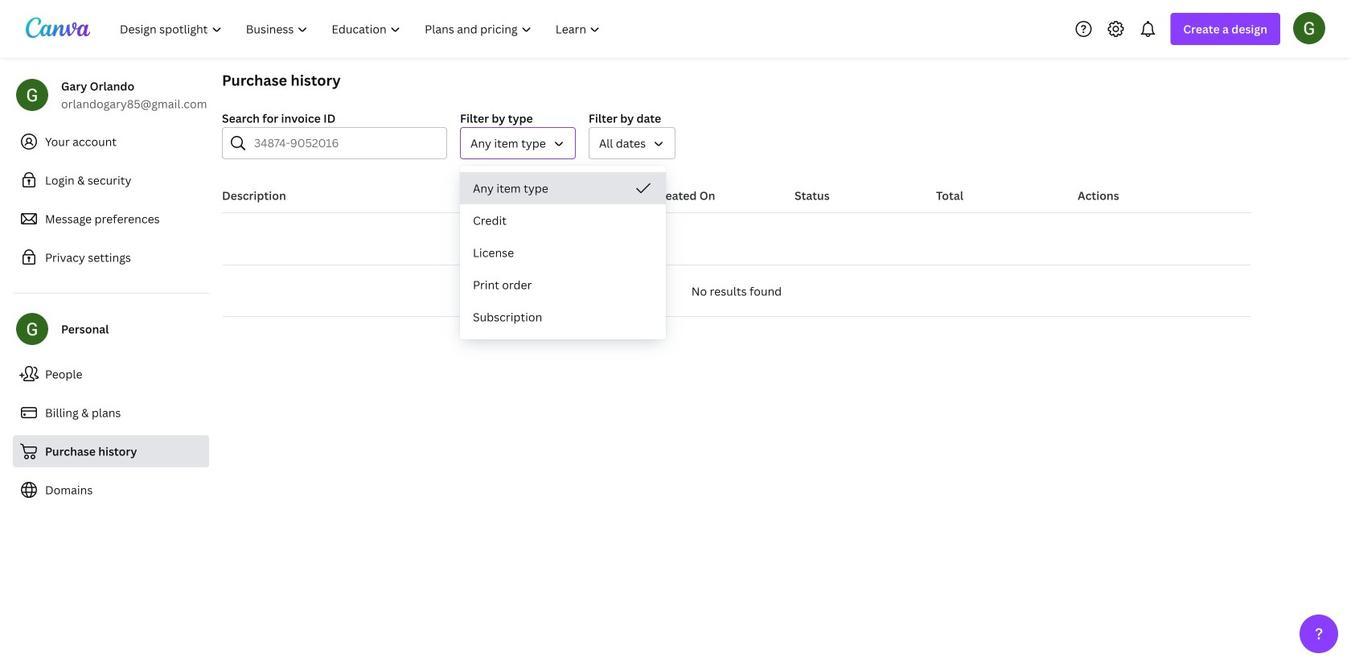 Task type: locate. For each thing, give the bounding box(es) containing it.
list box
[[460, 172, 666, 333]]

top level navigation element
[[109, 13, 614, 45]]

5 option from the top
[[460, 301, 666, 333]]

3 option from the top
[[460, 237, 666, 269]]

option
[[460, 172, 666, 204], [460, 204, 666, 237], [460, 237, 666, 269], [460, 269, 666, 301], [460, 301, 666, 333]]

1 option from the top
[[460, 172, 666, 204]]

4 option from the top
[[460, 269, 666, 301]]

None button
[[460, 127, 576, 159], [589, 127, 676, 159], [460, 127, 576, 159], [589, 127, 676, 159]]



Task type: vqa. For each thing, say whether or not it's contained in the screenshot.
Christmas Star button
no



Task type: describe. For each thing, give the bounding box(es) containing it.
2 option from the top
[[460, 204, 666, 237]]

34874-9052016 text field
[[254, 128, 437, 158]]

gary orlando image
[[1294, 12, 1326, 44]]



